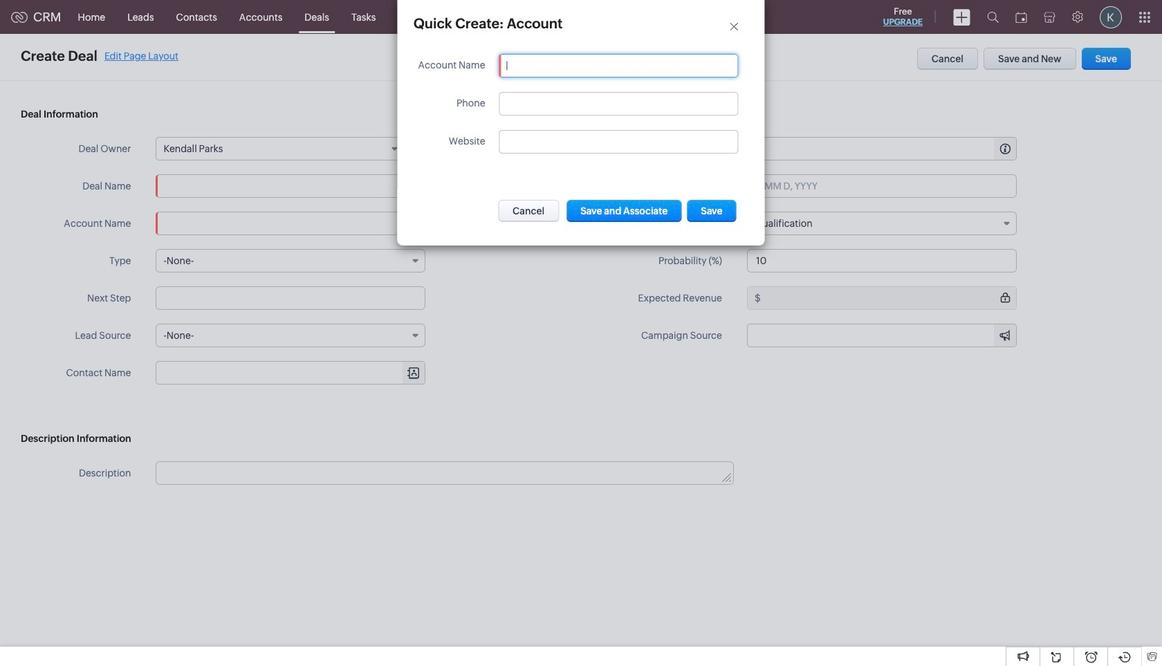 Task type: locate. For each thing, give the bounding box(es) containing it.
None text field
[[507, 60, 731, 71], [763, 138, 1016, 160], [747, 249, 1017, 273], [156, 286, 426, 310], [507, 60, 731, 71], [763, 138, 1016, 160], [747, 249, 1017, 273], [156, 286, 426, 310]]

None button
[[498, 200, 559, 222], [567, 200, 682, 222], [498, 200, 559, 222], [567, 200, 682, 222]]

None text field
[[156, 174, 426, 198], [157, 462, 733, 484], [156, 174, 426, 198], [157, 462, 733, 484]]

None submit
[[687, 200, 736, 222]]

logo image
[[11, 11, 28, 22]]



Task type: vqa. For each thing, say whether or not it's contained in the screenshot.
column
no



Task type: describe. For each thing, give the bounding box(es) containing it.
MMM D, YYYY text field
[[747, 174, 1017, 198]]



